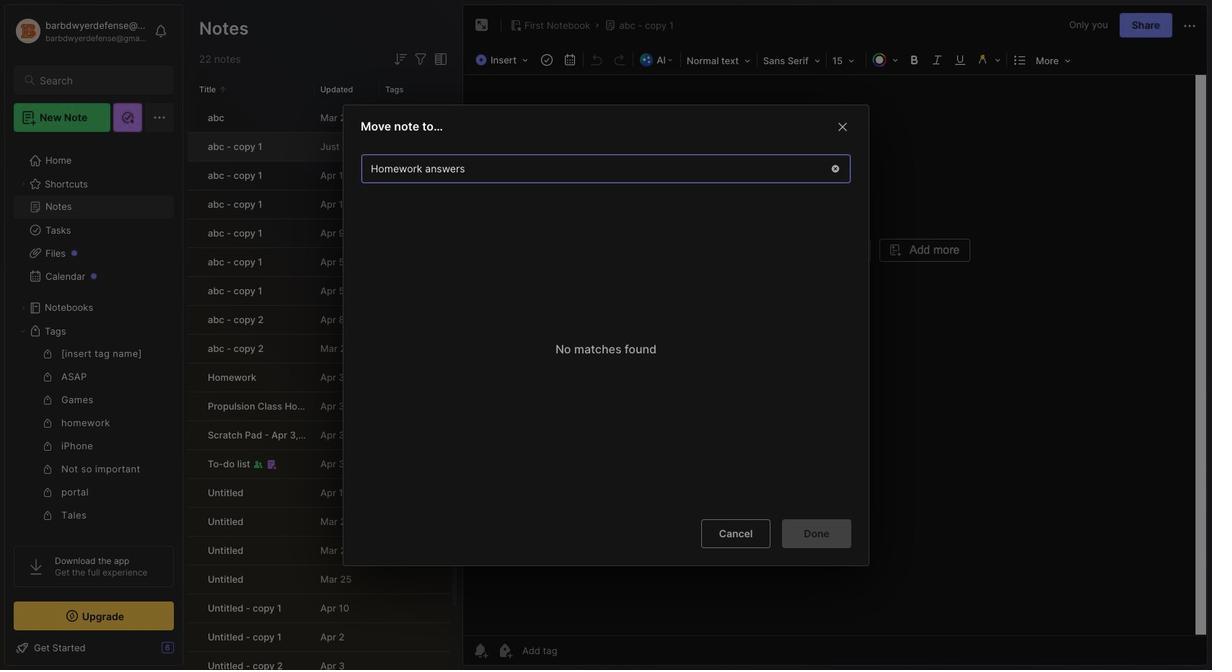 Task type: describe. For each thing, give the bounding box(es) containing it.
expand notebooks image
[[19, 304, 27, 312]]

expand note image
[[473, 17, 491, 34]]

note window element
[[463, 4, 1208, 666]]

font size image
[[828, 51, 864, 69]]

font color image
[[868, 50, 902, 70]]

more image
[[1032, 51, 1075, 69]]

calendar event image
[[560, 50, 580, 70]]

bulleted list image
[[1010, 50, 1030, 70]]

add a reminder image
[[472, 642, 489, 659]]

task image
[[537, 50, 557, 70]]

Find a location… text field
[[362, 156, 821, 180]]



Task type: locate. For each thing, give the bounding box(es) containing it.
italic image
[[927, 50, 947, 70]]

font family image
[[759, 51, 825, 69]]

None search field
[[40, 71, 161, 89]]

tree
[[5, 141, 183, 670]]

Note Editor text field
[[463, 74, 1207, 636]]

group inside main element
[[14, 343, 174, 643]]

heading level image
[[682, 51, 755, 69]]

Find a location field
[[354, 147, 858, 507]]

bold image
[[904, 50, 924, 70]]

add tag image
[[496, 642, 514, 659]]

row group
[[188, 104, 450, 670]]

Search text field
[[40, 74, 161, 87]]

none search field inside main element
[[40, 71, 161, 89]]

highlight image
[[972, 50, 1005, 70]]

insert image
[[472, 51, 535, 69]]

expand tags image
[[19, 327, 27, 336]]

tree inside main element
[[5, 141, 183, 670]]

underline image
[[950, 50, 970, 70]]

main element
[[0, 0, 188, 670]]

group
[[14, 343, 174, 643]]

close image
[[834, 118, 851, 135]]

cell
[[385, 538, 433, 566]]



Task type: vqa. For each thing, say whether or not it's contained in the screenshot.
Click to expand image
no



